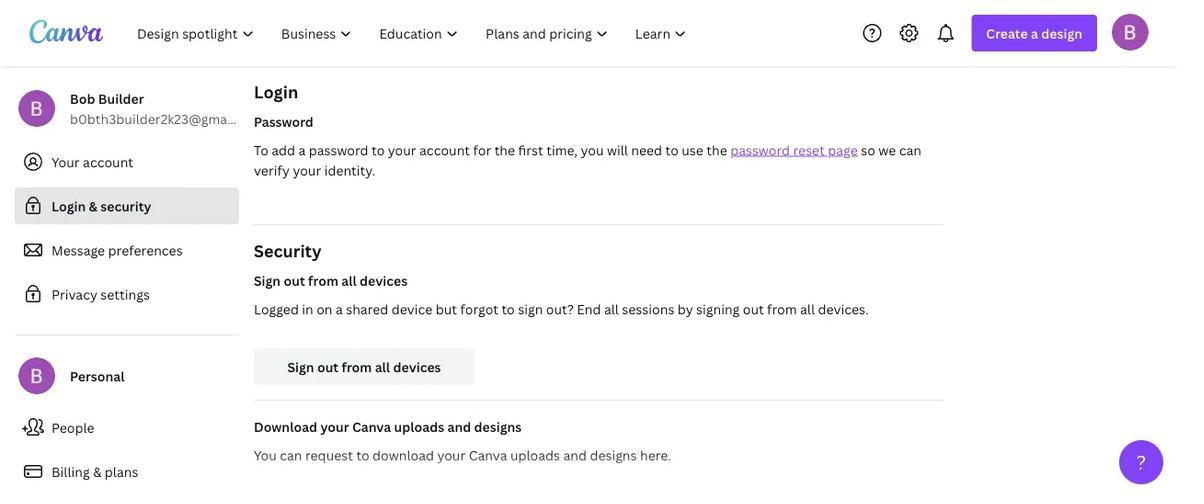 Task type: locate. For each thing, give the bounding box(es) containing it.
0 vertical spatial can
[[900, 141, 922, 159]]

account right your
[[83, 153, 133, 171]]

out down security
[[284, 272, 305, 289]]

download
[[373, 447, 434, 464]]

all right end
[[605, 300, 619, 318]]

0 horizontal spatial uploads
[[394, 418, 445, 436]]

0 horizontal spatial the
[[495, 141, 515, 159]]

security
[[254, 240, 322, 262]]

0 vertical spatial devices
[[360, 272, 408, 289]]

the right for in the top left of the page
[[495, 141, 515, 159]]

download
[[254, 418, 318, 436]]

2 the from the left
[[707, 141, 728, 159]]

1 vertical spatial sign
[[288, 358, 314, 376]]

a right on
[[336, 300, 343, 318]]

privacy settings
[[52, 286, 150, 303]]

sign up logged
[[254, 272, 281, 289]]

0 horizontal spatial from
[[308, 272, 339, 289]]

1 vertical spatial devices
[[393, 358, 441, 376]]

0 horizontal spatial and
[[448, 418, 471, 436]]

can right you
[[280, 447, 302, 464]]

designs
[[474, 418, 522, 436], [590, 447, 637, 464]]

account left for in the top left of the page
[[420, 141, 470, 159]]

0 vertical spatial a
[[1032, 24, 1039, 42]]

can right we
[[900, 141, 922, 159]]

2 vertical spatial a
[[336, 300, 343, 318]]

devices up shared
[[360, 272, 408, 289]]

out
[[284, 272, 305, 289], [743, 300, 764, 318], [317, 358, 339, 376]]

1 vertical spatial can
[[280, 447, 302, 464]]

to up identity.
[[372, 141, 385, 159]]

0 horizontal spatial login
[[52, 197, 86, 215]]

1 vertical spatial login
[[52, 197, 86, 215]]

1 horizontal spatial out
[[317, 358, 339, 376]]

canva up download
[[352, 418, 391, 436]]

your account link
[[15, 144, 239, 180]]

1 horizontal spatial uploads
[[511, 447, 560, 464]]

1 password from the left
[[309, 141, 369, 159]]

all
[[342, 272, 357, 289], [605, 300, 619, 318], [801, 300, 815, 318], [375, 358, 390, 376]]

to
[[372, 141, 385, 159], [666, 141, 679, 159], [502, 300, 515, 318], [356, 447, 370, 464]]

forgot
[[461, 300, 499, 318]]

first
[[519, 141, 544, 159]]

all up shared
[[342, 272, 357, 289]]

the right use
[[707, 141, 728, 159]]

0 horizontal spatial canva
[[352, 418, 391, 436]]

login inside login & security link
[[52, 197, 86, 215]]

sign out from all devices up on
[[254, 272, 408, 289]]

1 horizontal spatial login
[[254, 81, 298, 103]]

your up request
[[321, 418, 349, 436]]

password
[[309, 141, 369, 159], [731, 141, 791, 159]]

sign out from all devices inside sign out from all devices button
[[288, 358, 441, 376]]

1 horizontal spatial sign
[[288, 358, 314, 376]]

all inside button
[[375, 358, 390, 376]]

1 horizontal spatial password
[[731, 141, 791, 159]]

your inside so we can verify your identity.
[[293, 162, 321, 179]]

bob builder image
[[1113, 14, 1149, 50]]

1 vertical spatial canva
[[469, 447, 508, 464]]

1 vertical spatial out
[[743, 300, 764, 318]]

2 password from the left
[[731, 141, 791, 159]]

login down your
[[52, 197, 86, 215]]

to right request
[[356, 447, 370, 464]]

create a design
[[987, 24, 1083, 42]]

time,
[[547, 141, 578, 159]]

sign
[[254, 272, 281, 289], [288, 358, 314, 376]]

1 horizontal spatial and
[[564, 447, 587, 464]]

your
[[388, 141, 417, 159], [293, 162, 321, 179], [321, 418, 349, 436], [437, 447, 466, 464]]

1 vertical spatial sign out from all devices
[[288, 358, 441, 376]]

1 the from the left
[[495, 141, 515, 159]]

1 horizontal spatial the
[[707, 141, 728, 159]]

out right signing
[[743, 300, 764, 318]]

from down shared
[[342, 358, 372, 376]]

out down on
[[317, 358, 339, 376]]

need
[[632, 141, 663, 159]]

0 vertical spatial sign out from all devices
[[254, 272, 408, 289]]

login for login & security
[[52, 197, 86, 215]]

can
[[900, 141, 922, 159], [280, 447, 302, 464]]

billing
[[52, 463, 90, 481]]

logged
[[254, 300, 299, 318]]

verify
[[254, 162, 290, 179]]

your down add
[[293, 162, 321, 179]]

sign out from all devices button
[[254, 349, 475, 386]]

canva
[[352, 418, 391, 436], [469, 447, 508, 464]]

1 horizontal spatial can
[[900, 141, 922, 159]]

0 vertical spatial login
[[254, 81, 298, 103]]

all left devices.
[[801, 300, 815, 318]]

0 vertical spatial and
[[448, 418, 471, 436]]

your right download
[[437, 447, 466, 464]]

the
[[495, 141, 515, 159], [707, 141, 728, 159]]

designs left here.
[[590, 447, 637, 464]]

1 horizontal spatial designs
[[590, 447, 637, 464]]

0 vertical spatial sign
[[254, 272, 281, 289]]

0 vertical spatial &
[[89, 197, 98, 215]]

all down shared
[[375, 358, 390, 376]]

and left here.
[[564, 447, 587, 464]]

login for login
[[254, 81, 298, 103]]

from inside button
[[342, 358, 372, 376]]

but
[[436, 300, 457, 318]]

a right add
[[299, 141, 306, 159]]

a left the design
[[1032, 24, 1039, 42]]

password left reset
[[731, 141, 791, 159]]

1 vertical spatial and
[[564, 447, 587, 464]]

2 vertical spatial from
[[342, 358, 372, 376]]

sign inside button
[[288, 358, 314, 376]]

your
[[52, 153, 80, 171]]

password reset page link
[[731, 141, 858, 159]]

download your canva uploads and designs
[[254, 418, 522, 436]]

2 horizontal spatial a
[[1032, 24, 1039, 42]]

1 horizontal spatial canva
[[469, 447, 508, 464]]

devices
[[360, 272, 408, 289], [393, 358, 441, 376]]

from up on
[[308, 272, 339, 289]]

1 vertical spatial from
[[768, 300, 798, 318]]

0 horizontal spatial a
[[299, 141, 306, 159]]

you
[[581, 141, 604, 159]]

&
[[89, 197, 98, 215], [93, 463, 102, 481]]

add
[[272, 141, 295, 159]]

0 horizontal spatial password
[[309, 141, 369, 159]]

designs up you can request to download your canva uploads and designs here.
[[474, 418, 522, 436]]

a inside dropdown button
[[1032, 24, 1039, 42]]

from left devices.
[[768, 300, 798, 318]]

to left use
[[666, 141, 679, 159]]

1 vertical spatial uploads
[[511, 447, 560, 464]]

2 vertical spatial out
[[317, 358, 339, 376]]

? button
[[1120, 441, 1164, 485]]

& left plans
[[93, 463, 102, 481]]

0 vertical spatial uploads
[[394, 418, 445, 436]]

sign out from all devices
[[254, 272, 408, 289], [288, 358, 441, 376]]

devices inside button
[[393, 358, 441, 376]]

people link
[[15, 410, 239, 446]]

and
[[448, 418, 471, 436], [564, 447, 587, 464]]

& left security
[[89, 197, 98, 215]]

password up identity.
[[309, 141, 369, 159]]

0 vertical spatial out
[[284, 272, 305, 289]]

b0bth3builder2k23@gmail.com
[[70, 110, 265, 127]]

and up you can request to download your canva uploads and designs here.
[[448, 418, 471, 436]]

devices down device
[[393, 358, 441, 376]]

0 horizontal spatial account
[[83, 153, 133, 171]]

canva right download
[[469, 447, 508, 464]]

0 horizontal spatial out
[[284, 272, 305, 289]]

from
[[308, 272, 339, 289], [768, 300, 798, 318], [342, 358, 372, 376]]

0 vertical spatial designs
[[474, 418, 522, 436]]

sign down in
[[288, 358, 314, 376]]

account
[[420, 141, 470, 159], [83, 153, 133, 171]]

login up password
[[254, 81, 298, 103]]

2 horizontal spatial out
[[743, 300, 764, 318]]

1 vertical spatial &
[[93, 463, 102, 481]]

0 horizontal spatial designs
[[474, 418, 522, 436]]

message preferences link
[[15, 232, 239, 269]]

0 vertical spatial from
[[308, 272, 339, 289]]

1 horizontal spatial a
[[336, 300, 343, 318]]

sign out from all devices down shared
[[288, 358, 441, 376]]

login
[[254, 81, 298, 103], [52, 197, 86, 215]]

1 horizontal spatial from
[[342, 358, 372, 376]]

2 horizontal spatial from
[[768, 300, 798, 318]]

end
[[577, 300, 601, 318]]

privacy settings link
[[15, 276, 239, 313]]

to left 'sign'
[[502, 300, 515, 318]]

0 horizontal spatial can
[[280, 447, 302, 464]]

to add a password to your account for the first time, you will need to use the password reset page
[[254, 141, 858, 159]]

a
[[1032, 24, 1039, 42], [299, 141, 306, 159], [336, 300, 343, 318]]

& for billing
[[93, 463, 102, 481]]

login & security
[[52, 197, 151, 215]]

uploads
[[394, 418, 445, 436], [511, 447, 560, 464]]

for
[[473, 141, 492, 159]]



Task type: describe. For each thing, give the bounding box(es) containing it.
by
[[678, 300, 694, 318]]

we
[[879, 141, 897, 159]]

sessions
[[622, 300, 675, 318]]

people
[[52, 419, 94, 437]]

your account
[[52, 153, 133, 171]]

out inside button
[[317, 358, 339, 376]]

devices.
[[819, 300, 869, 318]]

create a design button
[[972, 15, 1098, 52]]

in
[[302, 300, 314, 318]]

can inside so we can verify your identity.
[[900, 141, 922, 159]]

1 vertical spatial designs
[[590, 447, 637, 464]]

device
[[392, 300, 433, 318]]

bob
[[70, 90, 95, 107]]

& for login
[[89, 197, 98, 215]]

you
[[254, 447, 277, 464]]

page
[[829, 141, 858, 159]]

message preferences
[[52, 242, 183, 259]]

shared
[[346, 300, 389, 318]]

?
[[1137, 450, 1147, 476]]

your left for in the top left of the page
[[388, 141, 417, 159]]

builder
[[98, 90, 144, 107]]

personal
[[70, 368, 125, 385]]

preferences
[[108, 242, 183, 259]]

you can request to download your canva uploads and designs here.
[[254, 447, 672, 464]]

to
[[254, 141, 269, 159]]

design
[[1042, 24, 1083, 42]]

plans
[[105, 463, 138, 481]]

use
[[682, 141, 704, 159]]

signing
[[697, 300, 740, 318]]

here.
[[640, 447, 672, 464]]

reset
[[794, 141, 825, 159]]

1 vertical spatial a
[[299, 141, 306, 159]]

top level navigation element
[[125, 15, 703, 52]]

so we can verify your identity.
[[254, 141, 922, 179]]

out?
[[546, 300, 574, 318]]

will
[[607, 141, 628, 159]]

create
[[987, 24, 1029, 42]]

request
[[305, 447, 353, 464]]

on
[[317, 300, 333, 318]]

so
[[862, 141, 876, 159]]

1 horizontal spatial account
[[420, 141, 470, 159]]

0 vertical spatial canva
[[352, 418, 391, 436]]

security
[[101, 197, 151, 215]]

billing & plans
[[52, 463, 138, 481]]

billing & plans link
[[15, 454, 239, 490]]

login & security link
[[15, 188, 239, 225]]

bob builder b0bth3builder2k23@gmail.com
[[70, 90, 265, 127]]

settings
[[101, 286, 150, 303]]

password
[[254, 113, 314, 130]]

identity.
[[325, 162, 375, 179]]

logged in on a shared device but forgot to sign out? end all sessions by signing out from all devices.
[[254, 300, 869, 318]]

privacy
[[52, 286, 97, 303]]

message
[[52, 242, 105, 259]]

0 horizontal spatial sign
[[254, 272, 281, 289]]

sign
[[518, 300, 543, 318]]



Task type: vqa. For each thing, say whether or not it's contained in the screenshot.
the top uploads
yes



